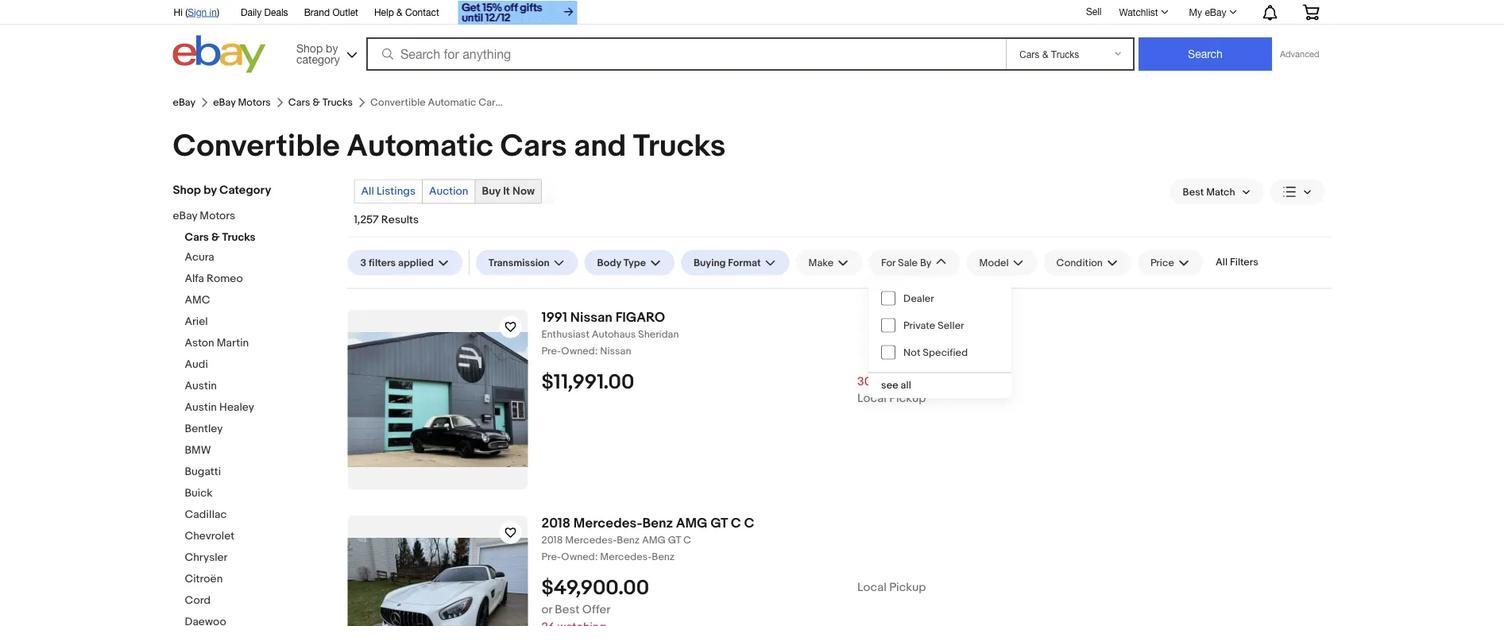 Task type: locate. For each thing, give the bounding box(es) containing it.
ariel link
[[185, 315, 336, 330]]

motors
[[238, 96, 271, 109], [200, 209, 235, 223]]

pickup down 24s
[[890, 391, 926, 406]]

motors for ebay motors cars & trucks acura alfa romeo amc ariel aston martin audi austin austin healey bentley bmw bugatti buick cadillac chevrolet chrysler citroën cord
[[200, 209, 235, 223]]

pre- inside 2018 mercedes-benz amg gt c c 2018 mercedes-benz amg gt c pre-owned : mercedes-benz
[[542, 551, 562, 563]]

auction
[[429, 185, 469, 198]]

cars
[[288, 96, 310, 109], [500, 128, 567, 165], [185, 231, 209, 244]]

local pickup or best offer
[[542, 581, 926, 617]]

: inside 1991 nissan figaro enthusiast autohaus sheridan pre-owned : nissan
[[595, 345, 598, 358]]

seller
[[938, 319, 965, 332]]

0 vertical spatial gt
[[711, 515, 728, 532]]

2 vertical spatial &
[[211, 231, 220, 244]]

cars inside ebay motors cars & trucks acura alfa romeo amc ariel aston martin audi austin austin healey bentley bmw bugatti buick cadillac chevrolet chrysler citroën cord
[[185, 231, 209, 244]]

pre-
[[542, 345, 562, 358], [542, 551, 562, 563]]

buy
[[482, 185, 501, 198]]

0 vertical spatial pre-
[[542, 345, 562, 358]]

bmw link
[[185, 444, 336, 459]]

1 vertical spatial owned
[[562, 551, 595, 563]]

cars up now
[[500, 128, 567, 165]]

audi link
[[185, 358, 336, 373]]

see all button
[[869, 373, 1012, 398]]

my ebay link
[[1181, 2, 1244, 21]]

0 horizontal spatial c
[[684, 534, 691, 547]]

pre- up or
[[542, 551, 562, 563]]

all for all filters
[[1216, 256, 1228, 269]]

gt
[[711, 515, 728, 532], [668, 534, 681, 547]]

owned down enthusiast
[[562, 345, 595, 358]]

bentley link
[[185, 423, 336, 438]]

2 owned from the top
[[562, 551, 595, 563]]

get an extra 15% off image
[[458, 1, 578, 25]]

1 local from the top
[[858, 391, 887, 406]]

austin up bentley
[[185, 401, 217, 415]]

pickup down 2018 mercedes-benz amg gt c text box
[[890, 581, 926, 595]]

2 vertical spatial benz
[[652, 551, 675, 563]]

all inside button
[[1216, 256, 1228, 269]]

cars & trucks link
[[288, 96, 353, 109]]

advanced
[[1281, 49, 1320, 59]]

ebay motors
[[213, 96, 271, 109]]

cars up acura
[[185, 231, 209, 244]]

brand
[[304, 6, 330, 17]]

1 vertical spatial nissan
[[600, 345, 632, 358]]

cars for motors
[[185, 231, 209, 244]]

2 pre- from the top
[[542, 551, 562, 563]]

c
[[731, 515, 741, 532], [744, 515, 755, 532], [684, 534, 691, 547]]

0 vertical spatial mercedes-
[[574, 515, 643, 532]]

2 austin from the top
[[185, 401, 217, 415]]

1 vertical spatial all
[[1216, 256, 1228, 269]]

alfa
[[185, 272, 204, 286]]

mercedes-
[[574, 515, 643, 532], [565, 534, 617, 547], [600, 551, 652, 563]]

owned up the $49,900.00
[[562, 551, 595, 563]]

ebay right my
[[1205, 6, 1227, 17]]

: up the $49,900.00
[[595, 551, 598, 563]]

0 vertical spatial :
[[595, 345, 598, 358]]

pickup inside local pickup or best offer
[[890, 581, 926, 595]]

1 vertical spatial austin
[[185, 401, 217, 415]]

1 vertical spatial 2018
[[542, 534, 563, 547]]

0 horizontal spatial cars
[[185, 231, 209, 244]]

1 horizontal spatial &
[[313, 96, 320, 109]]

0 horizontal spatial amg
[[642, 534, 666, 547]]

1 vertical spatial amg
[[642, 534, 666, 547]]

aston martin link
[[185, 337, 336, 352]]

banner
[[165, 0, 1332, 77]]

private seller
[[904, 319, 965, 332]]

0 vertical spatial 2018
[[542, 515, 571, 532]]

0 horizontal spatial gt
[[668, 534, 681, 547]]

0 horizontal spatial motors
[[200, 209, 235, 223]]

& right help
[[397, 6, 403, 17]]

0 horizontal spatial &
[[211, 231, 220, 244]]

1 vertical spatial :
[[595, 551, 598, 563]]

0 vertical spatial trucks
[[322, 96, 353, 109]]

bugatti
[[185, 465, 221, 479]]

not
[[904, 346, 921, 359]]

ebay motors link up convertible
[[213, 96, 271, 109]]

watchlist link
[[1111, 2, 1176, 21]]

ebay for ebay motors
[[213, 96, 236, 109]]

nissan up autohaus
[[571, 309, 613, 326]]

contact
[[405, 6, 439, 17]]

0 vertical spatial all
[[361, 185, 374, 198]]

None text field
[[542, 345, 1332, 358], [542, 551, 1332, 564], [542, 345, 1332, 358], [542, 551, 1332, 564]]

None submit
[[1139, 37, 1273, 71]]

0 vertical spatial cars
[[288, 96, 310, 109]]

1 vertical spatial ebay motors link
[[173, 209, 324, 225]]

all filters button
[[1210, 250, 1265, 275]]

1 vertical spatial motors
[[200, 209, 235, 223]]

1 vertical spatial pickup
[[890, 581, 926, 595]]

ebay inside ebay motors cars & trucks acura alfa romeo amc ariel aston martin audi austin austin healey bentley bmw bugatti buick cadillac chevrolet chrysler citroën cord
[[173, 209, 197, 223]]

2 horizontal spatial &
[[397, 6, 403, 17]]

2 : from the top
[[595, 551, 598, 563]]

motors up convertible
[[238, 96, 271, 109]]

0 vertical spatial austin
[[185, 380, 217, 393]]

amc link
[[185, 294, 336, 309]]

offer
[[583, 603, 611, 617]]

local inside local pickup or best offer
[[858, 581, 887, 595]]

1 : from the top
[[595, 345, 598, 358]]

0 vertical spatial benz
[[643, 515, 673, 532]]

& up convertible
[[313, 96, 320, 109]]

buy it now
[[482, 185, 535, 198]]

motors inside ebay motors cars & trucks acura alfa romeo amc ariel aston martin audi austin austin healey bentley bmw bugatti buick cadillac chevrolet chrysler citroën cord
[[200, 209, 235, 223]]

2 local from the top
[[858, 581, 887, 595]]

buick link
[[185, 487, 336, 502]]

1 vertical spatial gt
[[668, 534, 681, 547]]

2 vertical spatial trucks
[[222, 231, 256, 244]]

1 horizontal spatial trucks
[[322, 96, 353, 109]]

buick
[[185, 487, 213, 500]]

brand outlet
[[304, 6, 358, 17]]

1 vertical spatial benz
[[617, 534, 640, 547]]

1 vertical spatial local
[[858, 581, 887, 595]]

2 pickup from the top
[[890, 581, 926, 595]]

:
[[595, 345, 598, 358], [595, 551, 598, 563]]

1 horizontal spatial amg
[[676, 515, 708, 532]]

0 horizontal spatial trucks
[[222, 231, 256, 244]]

cadillac link
[[185, 508, 336, 523]]

0 vertical spatial motors
[[238, 96, 271, 109]]

pre- down enthusiast
[[542, 345, 562, 358]]

austin link
[[185, 380, 336, 395]]

sell
[[1087, 6, 1102, 17]]

nissan down autohaus
[[600, 345, 632, 358]]

in
[[210, 6, 217, 17]]

0 vertical spatial owned
[[562, 345, 595, 358]]

convertible automatic cars and trucks
[[173, 128, 726, 165]]

ebay for ebay motors cars & trucks acura alfa romeo amc ariel aston martin audi austin austin healey bentley bmw bugatti buick cadillac chevrolet chrysler citroën cord
[[173, 209, 197, 223]]

cadillac
[[185, 508, 227, 522]]

ebay down shop
[[173, 209, 197, 223]]

& inside help & contact link
[[397, 6, 403, 17]]

daily
[[241, 6, 262, 17]]

local
[[858, 391, 887, 406], [858, 581, 887, 595]]

ebay right ebay link
[[213, 96, 236, 109]]

2 horizontal spatial c
[[744, 515, 755, 532]]

bmw
[[185, 444, 211, 457]]

2 vertical spatial cars
[[185, 231, 209, 244]]

1 pre- from the top
[[542, 345, 562, 358]]

0 horizontal spatial all
[[361, 185, 374, 198]]

1 vertical spatial trucks
[[633, 128, 726, 165]]

bentley
[[185, 423, 223, 436]]

0 vertical spatial local
[[858, 391, 887, 406]]

1 horizontal spatial motors
[[238, 96, 271, 109]]

all for all listings
[[361, 185, 374, 198]]

local inside 30m 24s local pickup
[[858, 391, 887, 406]]

see all
[[882, 380, 912, 392]]

by
[[204, 183, 217, 198]]

austin down audi
[[185, 380, 217, 393]]

cars right ebay motors
[[288, 96, 310, 109]]

all left filters
[[1216, 256, 1228, 269]]

chevrolet link
[[185, 530, 336, 545]]

alfa romeo link
[[185, 272, 336, 287]]

ebay left ebay motors
[[173, 96, 196, 109]]

trucks for automatic
[[633, 128, 726, 165]]

banner containing sell
[[165, 0, 1332, 77]]

2 horizontal spatial cars
[[500, 128, 567, 165]]

1 vertical spatial cars
[[500, 128, 567, 165]]

& up acura
[[211, 231, 220, 244]]

help
[[374, 6, 394, 17]]

filters
[[1231, 256, 1259, 269]]

ebay link
[[173, 96, 196, 109]]

& for cars
[[313, 96, 320, 109]]

motors down shop by category
[[200, 209, 235, 223]]

0 vertical spatial pickup
[[890, 391, 926, 406]]

ebay motors link down category at the top left of page
[[173, 209, 324, 225]]

for sale by
[[882, 257, 932, 269]]

all up 1,257
[[361, 185, 374, 198]]

2 horizontal spatial trucks
[[633, 128, 726, 165]]

1 horizontal spatial all
[[1216, 256, 1228, 269]]

pickup
[[890, 391, 926, 406], [890, 581, 926, 595]]

trucks inside ebay motors cars & trucks acura alfa romeo amc ariel aston martin audi austin austin healey bentley bmw bugatti buick cadillac chevrolet chrysler citroën cord
[[222, 231, 256, 244]]

outlet
[[333, 6, 358, 17]]

owned
[[562, 345, 595, 358], [562, 551, 595, 563]]

0 vertical spatial &
[[397, 6, 403, 17]]

now
[[513, 185, 535, 198]]

1991 nissan figaro link
[[542, 309, 1332, 326]]

1 owned from the top
[[562, 345, 595, 358]]

ebay motors link
[[213, 96, 271, 109], [173, 209, 324, 225]]

1 pickup from the top
[[890, 391, 926, 406]]

1 vertical spatial &
[[313, 96, 320, 109]]

advanced link
[[1273, 38, 1328, 70]]

ebay inside 'link'
[[1205, 6, 1227, 17]]

(
[[185, 6, 188, 17]]

1 vertical spatial pre-
[[542, 551, 562, 563]]

1991 nissan figaro enthusiast autohaus sheridan pre-owned : nissan
[[542, 309, 679, 358]]

: down autohaus
[[595, 345, 598, 358]]

owned inside 2018 mercedes-benz amg gt c c 2018 mercedes-benz amg gt c pre-owned : mercedes-benz
[[562, 551, 595, 563]]



Task type: vqa. For each thing, say whether or not it's contained in the screenshot.
ASTON MARTIN link
yes



Task type: describe. For each thing, give the bounding box(es) containing it.
& inside ebay motors cars & trucks acura alfa romeo amc ariel aston martin audi austin austin healey bentley bmw bugatti buick cadillac chevrolet chrysler citroën cord
[[211, 231, 220, 244]]

austin healey link
[[185, 401, 336, 416]]

$11,991.00
[[542, 370, 635, 395]]

sell link
[[1079, 6, 1109, 17]]

and
[[574, 128, 627, 165]]

ariel
[[185, 315, 208, 329]]

cord link
[[185, 594, 336, 609]]

brand outlet link
[[304, 4, 358, 21]]

ebay for ebay
[[173, 96, 196, 109]]

: inside 2018 mercedes-benz amg gt c c 2018 mercedes-benz amg gt c pre-owned : mercedes-benz
[[595, 551, 598, 563]]

help & contact link
[[374, 4, 439, 21]]

deals
[[264, 6, 288, 17]]

dealer link
[[869, 285, 1012, 312]]

cars for automatic
[[500, 128, 567, 165]]

cord
[[185, 594, 211, 608]]

$49,900.00
[[542, 576, 649, 600]]

2018 mercedes-benz amg gt c c 2018 mercedes-benz amg gt c pre-owned : mercedes-benz
[[542, 515, 755, 563]]

chevrolet
[[185, 530, 235, 543]]

bugatti link
[[185, 465, 336, 481]]

romeo
[[207, 272, 243, 286]]

by
[[920, 257, 932, 269]]

2018 mercedes-benz amg gt c c image
[[348, 538, 528, 626]]

hi
[[174, 6, 183, 17]]

1 vertical spatial mercedes-
[[565, 534, 617, 547]]

0 vertical spatial amg
[[676, 515, 708, 532]]

1 horizontal spatial cars
[[288, 96, 310, 109]]

pickup inside 30m 24s local pickup
[[890, 391, 926, 406]]

0 vertical spatial nissan
[[571, 309, 613, 326]]

best
[[555, 603, 580, 617]]

& for help
[[397, 6, 403, 17]]

sale
[[898, 257, 918, 269]]

all listings
[[361, 185, 416, 198]]

watchlist
[[1120, 6, 1159, 17]]

private
[[904, 319, 936, 332]]

all filters
[[1216, 256, 1259, 269]]

enthusiast
[[542, 329, 590, 341]]

citroën
[[185, 573, 223, 586]]

auction link
[[423, 180, 475, 203]]

hi ( sign in )
[[174, 6, 219, 17]]

listings
[[377, 185, 416, 198]]

my ebay
[[1190, 6, 1227, 17]]

1 austin from the top
[[185, 380, 217, 393]]

martin
[[217, 337, 249, 350]]

daily deals
[[241, 6, 288, 17]]

trucks for motors
[[222, 231, 256, 244]]

it
[[503, 185, 510, 198]]

24s
[[885, 375, 905, 389]]

sign in link
[[188, 6, 217, 17]]

amc
[[185, 294, 210, 307]]

account navigation
[[165, 0, 1332, 27]]

2018 mercedes-benz amg gt c c link
[[542, 515, 1332, 532]]

chrysler link
[[185, 551, 336, 566]]

for
[[882, 257, 896, 269]]

shop
[[173, 183, 201, 198]]

pre- inside 1991 nissan figaro enthusiast autohaus sheridan pre-owned : nissan
[[542, 345, 562, 358]]

1 horizontal spatial gt
[[711, 515, 728, 532]]

my
[[1190, 6, 1203, 17]]

chrysler
[[185, 551, 228, 565]]

see
[[882, 380, 899, 392]]

specified
[[923, 346, 968, 359]]

acura link
[[185, 251, 336, 266]]

owned inside 1991 nissan figaro enthusiast autohaus sheridan pre-owned : nissan
[[562, 345, 595, 358]]

convertible
[[173, 128, 340, 165]]

citroën link
[[185, 573, 336, 588]]

1,257 results
[[354, 213, 419, 227]]

sign
[[188, 6, 207, 17]]

your shopping cart image
[[1302, 4, 1321, 20]]

1 horizontal spatial c
[[731, 515, 741, 532]]

all
[[901, 380, 912, 392]]

1 2018 from the top
[[542, 515, 571, 532]]

for sale by button
[[869, 250, 961, 275]]

not specified
[[904, 346, 968, 359]]

cars & trucks
[[288, 96, 353, 109]]

sheridan
[[638, 329, 679, 341]]

dealer
[[904, 292, 935, 305]]

30m 24s local pickup
[[858, 375, 926, 406]]

ebay motors cars & trucks acura alfa romeo amc ariel aston martin audi austin austin healey bentley bmw bugatti buick cadillac chevrolet chrysler citroën cord
[[173, 209, 256, 608]]

audi
[[185, 358, 208, 372]]

results
[[381, 213, 419, 227]]

1,257
[[354, 213, 379, 227]]

1991
[[542, 309, 568, 326]]

or
[[542, 603, 552, 617]]

2 2018 from the top
[[542, 534, 563, 547]]

2 vertical spatial mercedes-
[[600, 551, 652, 563]]

motors for ebay motors
[[238, 96, 271, 109]]

not specified link
[[869, 339, 1012, 366]]

1991 nissan figaro image
[[348, 332, 528, 468]]

aston
[[185, 337, 214, 350]]

buy it now link
[[476, 180, 541, 203]]

0 vertical spatial ebay motors link
[[213, 96, 271, 109]]

healey
[[219, 401, 254, 415]]

Enthusiast Autohaus Sheridan text field
[[542, 329, 1332, 341]]

daily deals link
[[241, 4, 288, 21]]

2018 Mercedes-Benz AMG GT C text field
[[542, 534, 1332, 547]]

private seller link
[[869, 312, 1012, 339]]

30m
[[858, 375, 882, 389]]

autohaus
[[592, 329, 636, 341]]



